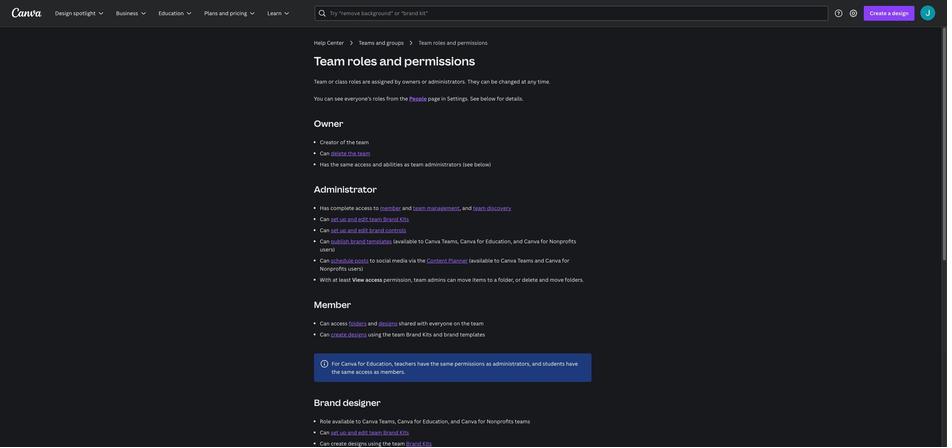 Task type: vqa. For each thing, say whether or not it's contained in the screenshot.
Top level navigation element
yes



Task type: locate. For each thing, give the bounding box(es) containing it.
jacob rogers image
[[921, 5, 936, 20]]

Search term: search field
[[330, 6, 824, 20]]

top level navigation element
[[50, 6, 297, 21]]



